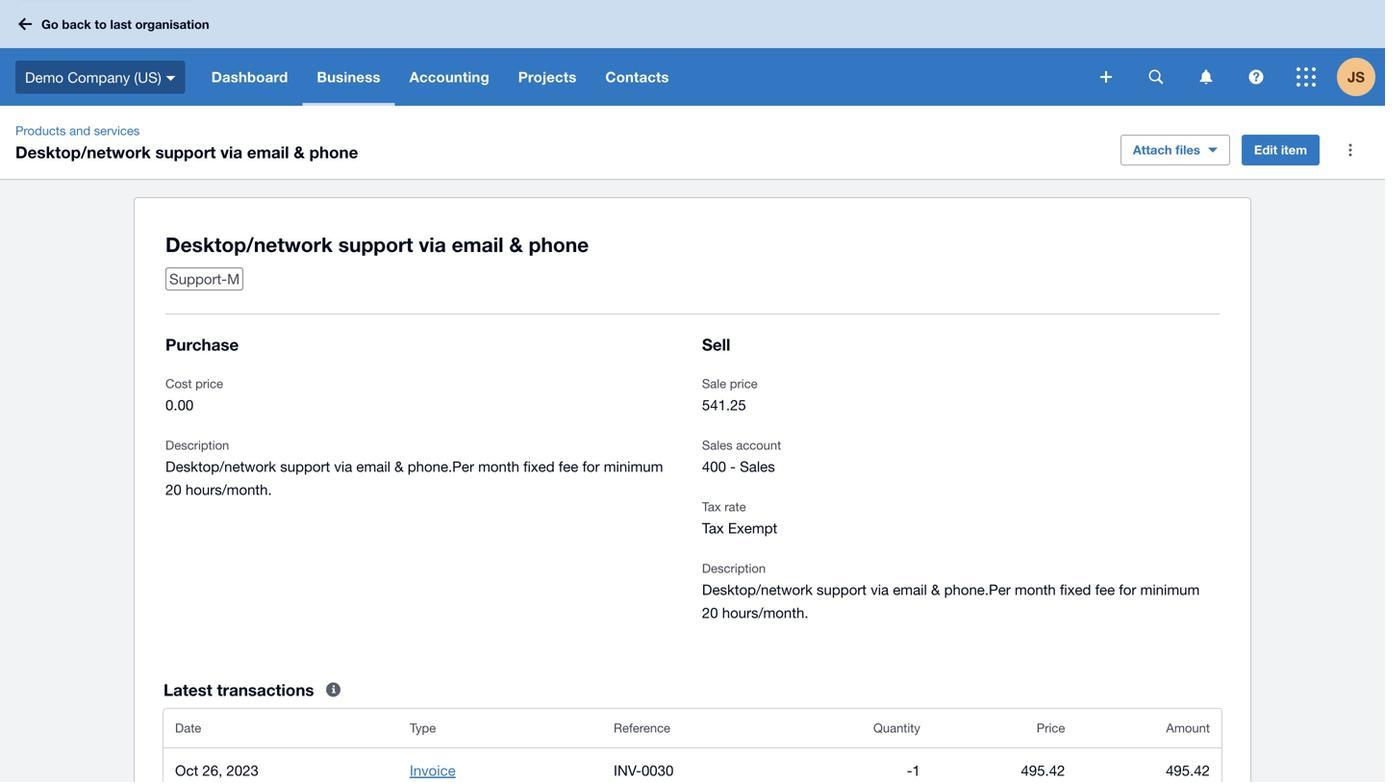 Task type: locate. For each thing, give the bounding box(es) containing it.
sales
[[702, 438, 733, 453], [740, 458, 775, 475]]

1 horizontal spatial -
[[907, 762, 913, 779]]

400
[[702, 458, 726, 475]]

1 price from the left
[[195, 376, 223, 391]]

sales down account
[[740, 458, 775, 475]]

0 vertical spatial hours/month.
[[186, 481, 272, 498]]

hours/month.
[[186, 481, 272, 498], [722, 604, 809, 621]]

attach files button
[[1121, 135, 1231, 166]]

products and services link
[[8, 121, 148, 140]]

495.42 down price
[[1022, 762, 1066, 779]]

support
[[155, 142, 216, 162], [338, 232, 413, 256], [280, 458, 330, 475], [817, 581, 867, 598]]

fixed
[[524, 458, 555, 475], [1060, 581, 1092, 598]]

1 horizontal spatial sales
[[740, 458, 775, 475]]

banner
[[0, 0, 1386, 106]]

go back to last organisation link
[[12, 7, 221, 41]]

email
[[247, 142, 289, 162], [452, 232, 504, 256], [356, 458, 391, 475], [893, 581, 928, 598]]

transactions
[[217, 680, 314, 700]]

(us)
[[134, 69, 161, 85]]

date
[[175, 721, 201, 736]]

demo company (us)
[[25, 69, 161, 85]]

oct 26, 2023
[[175, 762, 259, 779]]

1 tax from the top
[[702, 499, 721, 514]]

1 horizontal spatial phone
[[529, 232, 589, 256]]

demo company (us) button
[[0, 48, 197, 106]]

month
[[478, 458, 520, 475], [1015, 581, 1056, 598]]

support-m
[[169, 270, 240, 287]]

last
[[110, 17, 132, 32]]

more info image
[[314, 671, 353, 709]]

&
[[294, 142, 305, 162], [509, 232, 523, 256], [395, 458, 404, 475], [932, 581, 941, 598]]

0 horizontal spatial sales
[[702, 438, 733, 453]]

1 vertical spatial minimum
[[1141, 581, 1200, 598]]

phone
[[310, 142, 358, 162], [529, 232, 589, 256]]

0 vertical spatial phone.per
[[408, 458, 474, 475]]

price for 0.00
[[195, 376, 223, 391]]

1 horizontal spatial hours/month.
[[722, 604, 809, 621]]

495.42
[[1022, 762, 1066, 779], [1166, 762, 1211, 779]]

1 horizontal spatial description desktop/network support via email & phone.per month fixed fee for minimum 20 hours/month.
[[702, 561, 1200, 621]]

1 vertical spatial tax
[[702, 520, 724, 536]]

description down 0.00
[[166, 438, 229, 453]]

phone inside "products and services desktop/network support via email & phone"
[[310, 142, 358, 162]]

sales up 400
[[702, 438, 733, 453]]

contacts button
[[591, 48, 684, 106]]

go back to last organisation
[[41, 17, 209, 32]]

demo
[[25, 69, 64, 85]]

0 horizontal spatial description desktop/network support via email & phone.per month fixed fee for minimum 20 hours/month.
[[166, 438, 663, 498]]

phone.per
[[408, 458, 474, 475], [945, 581, 1011, 598]]

desktop/network down and
[[15, 142, 151, 162]]

tax
[[702, 499, 721, 514], [702, 520, 724, 536]]

0 horizontal spatial -
[[730, 458, 736, 475]]

description
[[166, 438, 229, 453], [702, 561, 766, 576]]

desktop/network up m
[[166, 232, 333, 256]]

svg image inside go back to last organisation link
[[18, 18, 32, 30]]

0 horizontal spatial phone
[[310, 142, 358, 162]]

1 horizontal spatial 495.42
[[1166, 762, 1211, 779]]

0 horizontal spatial for
[[583, 458, 600, 475]]

1 vertical spatial description
[[702, 561, 766, 576]]

0 vertical spatial description
[[166, 438, 229, 453]]

attach
[[1133, 142, 1173, 157]]

js button
[[1338, 48, 1386, 106]]

price right cost on the left of the page
[[195, 376, 223, 391]]

20
[[166, 481, 182, 498], [702, 604, 718, 621]]

description desktop/network support via email & phone.per month fixed fee for minimum 20 hours/month.
[[166, 438, 663, 498], [702, 561, 1200, 621]]

0 vertical spatial -
[[730, 458, 736, 475]]

cost
[[166, 376, 192, 391]]

js
[[1348, 68, 1366, 86]]

1 horizontal spatial price
[[730, 376, 758, 391]]

0 vertical spatial minimum
[[604, 458, 663, 475]]

1 vertical spatial fixed
[[1060, 581, 1092, 598]]

0 vertical spatial phone
[[310, 142, 358, 162]]

accounting
[[410, 68, 490, 86]]

svg image up files
[[1201, 70, 1213, 84]]

price
[[195, 376, 223, 391], [730, 376, 758, 391]]

- right 400
[[730, 458, 736, 475]]

price inside the sale price 541.25
[[730, 376, 758, 391]]

1 vertical spatial 20
[[702, 604, 718, 621]]

tax left rate
[[702, 499, 721, 514]]

0 vertical spatial fixed
[[524, 458, 555, 475]]

1 horizontal spatial fee
[[1096, 581, 1115, 598]]

fee
[[559, 458, 579, 475], [1096, 581, 1115, 598]]

edit item
[[1255, 142, 1308, 157]]

0.00
[[166, 396, 194, 413]]

0 vertical spatial month
[[478, 458, 520, 475]]

1 vertical spatial month
[[1015, 581, 1056, 598]]

0 vertical spatial tax
[[702, 499, 721, 514]]

edit
[[1255, 142, 1278, 157]]

cost price 0.00
[[166, 376, 223, 413]]

business button
[[303, 48, 395, 106]]

0 horizontal spatial fee
[[559, 458, 579, 475]]

banner containing dashboard
[[0, 0, 1386, 106]]

projects button
[[504, 48, 591, 106]]

type
[[410, 721, 436, 736]]

1 horizontal spatial svg image
[[1201, 70, 1213, 84]]

0 vertical spatial sales
[[702, 438, 733, 453]]

0 horizontal spatial 495.42
[[1022, 762, 1066, 779]]

svg image up attach
[[1150, 70, 1164, 84]]

495.42 down amount
[[1166, 762, 1211, 779]]

attach files
[[1133, 142, 1201, 157]]

0 horizontal spatial phone.per
[[408, 458, 474, 475]]

back
[[62, 17, 91, 32]]

quantity
[[874, 721, 921, 736]]

oct
[[175, 762, 198, 779]]

1 vertical spatial -
[[907, 762, 913, 779]]

1 horizontal spatial phone.per
[[945, 581, 1011, 598]]

minimum
[[604, 458, 663, 475], [1141, 581, 1200, 598]]

desktop/network
[[15, 142, 151, 162], [166, 232, 333, 256], [166, 458, 276, 475], [702, 581, 813, 598]]

price for 541.25
[[730, 376, 758, 391]]

2 price from the left
[[730, 376, 758, 391]]

description down exempt
[[702, 561, 766, 576]]

-
[[730, 458, 736, 475], [907, 762, 913, 779]]

price up the 541.25
[[730, 376, 758, 391]]

0 vertical spatial 20
[[166, 481, 182, 498]]

2 495.42 from the left
[[1166, 762, 1211, 779]]

0 horizontal spatial price
[[195, 376, 223, 391]]

2023
[[227, 762, 259, 779]]

0 horizontal spatial minimum
[[604, 458, 663, 475]]

1 495.42 from the left
[[1022, 762, 1066, 779]]

0 horizontal spatial 20
[[166, 481, 182, 498]]

0 vertical spatial for
[[583, 458, 600, 475]]

tax left exempt
[[702, 520, 724, 536]]

email inside "products and services desktop/network support via email & phone"
[[247, 142, 289, 162]]

accounting button
[[395, 48, 504, 106]]

sale
[[702, 376, 727, 391]]

via
[[221, 142, 243, 162], [419, 232, 446, 256], [334, 458, 352, 475], [871, 581, 889, 598]]

- down quantity
[[907, 762, 913, 779]]

-1
[[907, 762, 921, 779]]

desktop/network down 0.00
[[166, 458, 276, 475]]

1 vertical spatial hours/month.
[[722, 604, 809, 621]]

account
[[736, 438, 782, 453]]

1 vertical spatial sales
[[740, 458, 775, 475]]

for
[[583, 458, 600, 475], [1119, 581, 1137, 598]]

1 vertical spatial for
[[1119, 581, 1137, 598]]

price inside cost price 0.00
[[195, 376, 223, 391]]

1 vertical spatial fee
[[1096, 581, 1115, 598]]

svg image inside demo company (us) popup button
[[166, 76, 176, 81]]

0030
[[642, 762, 674, 779]]

reference
[[614, 721, 671, 736]]

svg image
[[18, 18, 32, 30], [1250, 70, 1264, 84], [1101, 71, 1112, 83], [166, 76, 176, 81]]

svg image
[[1297, 67, 1316, 87], [1150, 70, 1164, 84], [1201, 70, 1213, 84]]

company
[[68, 69, 130, 85]]

1 horizontal spatial description
[[702, 561, 766, 576]]

via inside "products and services desktop/network support via email & phone"
[[221, 142, 243, 162]]

svg image left js
[[1297, 67, 1316, 87]]



Task type: vqa. For each thing, say whether or not it's contained in the screenshot.
the Manage menu toggle image
no



Task type: describe. For each thing, give the bounding box(es) containing it.
dashboard
[[211, 68, 288, 86]]

m
[[227, 270, 240, 287]]

inv-0030
[[614, 762, 674, 779]]

desktop/network down exempt
[[702, 581, 813, 598]]

1 vertical spatial phone.per
[[945, 581, 1011, 598]]

organisation
[[135, 17, 209, 32]]

1
[[913, 762, 921, 779]]

price
[[1037, 721, 1066, 736]]

products
[[15, 123, 66, 138]]

projects
[[518, 68, 577, 86]]

1 horizontal spatial for
[[1119, 581, 1137, 598]]

invoice
[[410, 762, 456, 779]]

sell
[[702, 335, 731, 354]]

- inside list of transactions element
[[907, 762, 913, 779]]

rate
[[725, 499, 746, 514]]

- inside the sales account 400 - sales
[[730, 458, 736, 475]]

files
[[1176, 142, 1201, 157]]

item
[[1282, 142, 1308, 157]]

inv-
[[614, 762, 642, 779]]

exempt
[[728, 520, 778, 536]]

0 vertical spatial fee
[[559, 458, 579, 475]]

go
[[41, 17, 59, 32]]

latest
[[164, 680, 212, 700]]

desktop/network inside "products and services desktop/network support via email & phone"
[[15, 142, 151, 162]]

purchase
[[166, 335, 239, 354]]

1 horizontal spatial month
[[1015, 581, 1056, 598]]

26,
[[202, 762, 223, 779]]

1 horizontal spatial 20
[[702, 604, 718, 621]]

invoice link
[[410, 762, 456, 779]]

0 horizontal spatial description
[[166, 438, 229, 453]]

contacts
[[606, 68, 669, 86]]

0 horizontal spatial fixed
[[524, 458, 555, 475]]

business
[[317, 68, 381, 86]]

sale price 541.25
[[702, 376, 758, 413]]

0 horizontal spatial hours/month.
[[186, 481, 272, 498]]

2 horizontal spatial svg image
[[1297, 67, 1316, 87]]

list of transactions element
[[164, 709, 1222, 782]]

1 vertical spatial phone
[[529, 232, 589, 256]]

1 horizontal spatial minimum
[[1141, 581, 1200, 598]]

0 vertical spatial description desktop/network support via email & phone.per month fixed fee for minimum 20 hours/month.
[[166, 438, 663, 498]]

0 horizontal spatial month
[[478, 458, 520, 475]]

support inside "products and services desktop/network support via email & phone"
[[155, 142, 216, 162]]

dashboard link
[[197, 48, 303, 106]]

& inside "products and services desktop/network support via email & phone"
[[294, 142, 305, 162]]

more actions image
[[1332, 131, 1370, 169]]

amount
[[1167, 721, 1211, 736]]

0 horizontal spatial svg image
[[1150, 70, 1164, 84]]

desktop/network support via email & phone
[[166, 232, 589, 256]]

support-
[[169, 270, 227, 287]]

to
[[95, 17, 107, 32]]

sales account 400 - sales
[[702, 438, 782, 475]]

1 vertical spatial description desktop/network support via email & phone.per month fixed fee for minimum 20 hours/month.
[[702, 561, 1200, 621]]

tax rate tax exempt
[[702, 499, 778, 536]]

1 horizontal spatial fixed
[[1060, 581, 1092, 598]]

latest transactions
[[164, 680, 314, 700]]

edit item button
[[1242, 135, 1320, 166]]

products and services desktop/network support via email & phone
[[15, 123, 358, 162]]

2 tax from the top
[[702, 520, 724, 536]]

and
[[69, 123, 90, 138]]

541.25
[[702, 396, 747, 413]]

services
[[94, 123, 140, 138]]



